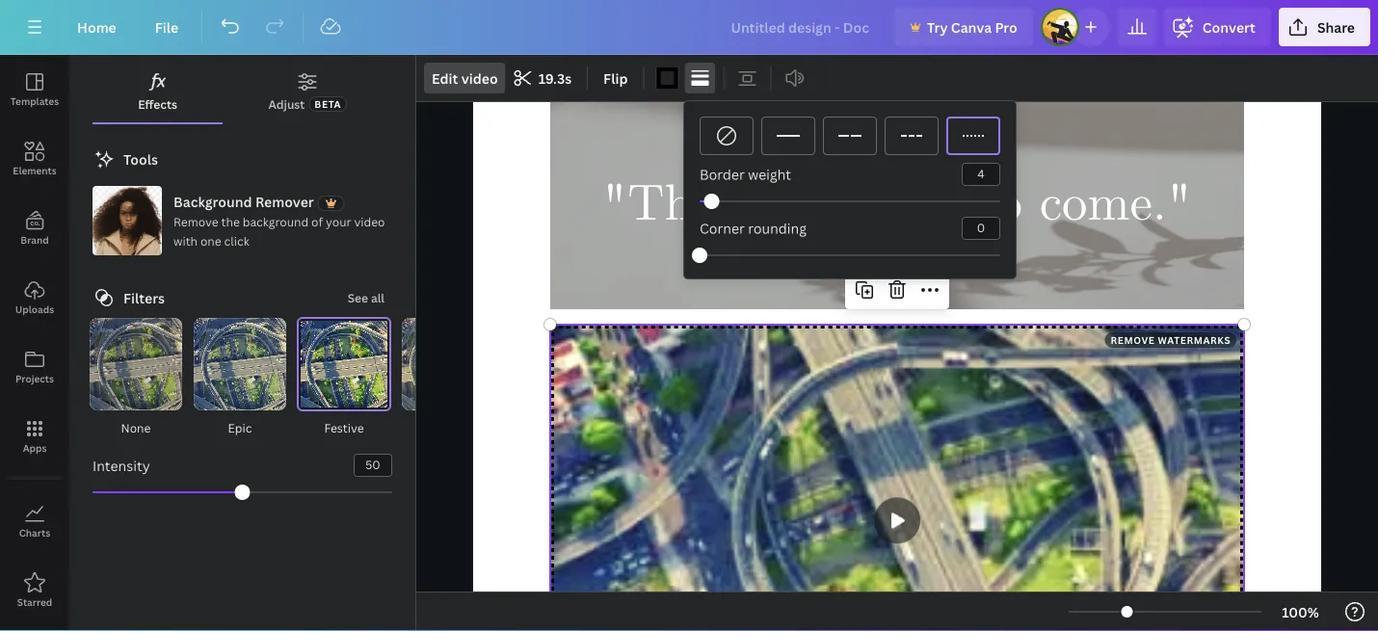 Task type: vqa. For each thing, say whether or not it's contained in the screenshot.
Reset Tools
no



Task type: locate. For each thing, give the bounding box(es) containing it.
"the
[[602, 172, 715, 239]]

Short dashes button
[[885, 117, 939, 155]]

Solid button
[[761, 117, 815, 155]]

remove left 'watermarks'
[[1111, 333, 1155, 346]]

background
[[173, 192, 252, 211]]

0 horizontal spatial remove
[[173, 213, 218, 229]]

flip
[[603, 69, 628, 87]]

remove up "with"
[[173, 213, 218, 229]]

projects button
[[0, 332, 69, 402]]

remove watermarks button
[[1105, 332, 1236, 348]]

border weight
[[700, 165, 791, 184]]

0 vertical spatial remove
[[173, 213, 218, 229]]

remove the background of your video with one click
[[173, 213, 385, 249]]

summer button
[[400, 317, 496, 438]]

1 horizontal spatial remove
[[1111, 333, 1155, 346]]

Intensity text field
[[355, 455, 391, 476]]

adjust beta
[[268, 96, 341, 112]]

video right your
[[354, 213, 385, 229]]

filters
[[123, 289, 165, 307]]

tools
[[123, 150, 158, 168]]

starred
[[17, 596, 52, 609]]

1 vertical spatial remove
[[1111, 333, 1155, 346]]

19.3s
[[538, 69, 572, 87]]

remove
[[173, 213, 218, 229], [1111, 333, 1155, 346]]

video inside the remove the background of your video with one click
[[354, 213, 385, 229]]

100%
[[1282, 603, 1319, 621]]

#000000 image
[[656, 66, 679, 90], [656, 66, 679, 90]]

remove inside the remove the background of your video with one click
[[173, 213, 218, 229]]

the
[[221, 213, 240, 229]]

share
[[1317, 18, 1355, 36]]

share button
[[1279, 8, 1370, 46]]

"the best is yet to come."
[[602, 172, 1192, 239]]

summer
[[425, 420, 472, 436]]

0 vertical spatial video
[[461, 69, 498, 87]]

elements
[[13, 164, 57, 177]]

video
[[461, 69, 498, 87], [354, 213, 385, 229]]

0 horizontal spatial video
[[354, 213, 385, 229]]

1 horizontal spatial video
[[461, 69, 498, 87]]

No border button
[[700, 117, 754, 155]]

see all button
[[348, 288, 385, 307]]

remover
[[255, 192, 314, 211]]

is
[[840, 172, 874, 239]]

see
[[348, 290, 368, 305]]

remove inside button
[[1111, 333, 1155, 346]]

file button
[[140, 8, 194, 46]]

intensity
[[93, 456, 150, 475]]

video right edit
[[461, 69, 498, 87]]

of
[[311, 213, 323, 229]]

canva
[[951, 18, 992, 36]]

come."
[[1039, 172, 1192, 239]]

none
[[121, 420, 151, 436]]

remove for remove the background of your video with one click
[[173, 213, 218, 229]]

templates
[[10, 94, 59, 107]]

uploads
[[15, 303, 54, 316]]

templates button
[[0, 55, 69, 124]]

main menu bar
[[0, 0, 1378, 55]]

with
[[173, 233, 198, 249]]

background
[[243, 213, 309, 229]]

1 vertical spatial video
[[354, 213, 385, 229]]

beta
[[315, 97, 341, 110]]

flip button
[[596, 63, 635, 93]]

edit video
[[432, 69, 498, 87]]

edit video button
[[424, 63, 506, 93]]

try canva pro
[[927, 18, 1017, 36]]

effects
[[138, 96, 177, 112]]



Task type: describe. For each thing, give the bounding box(es) containing it.
home
[[77, 18, 116, 36]]

effects button
[[93, 63, 223, 122]]

all
[[371, 290, 385, 305]]

festive
[[324, 420, 364, 436]]

adjust
[[268, 96, 305, 112]]

convert
[[1203, 18, 1256, 36]]

to
[[977, 172, 1023, 239]]

Corner rounding text field
[[963, 218, 999, 239]]

video inside edit video dropdown button
[[461, 69, 498, 87]]

100% button
[[1269, 597, 1332, 627]]

home link
[[62, 8, 132, 46]]

epic button
[[192, 317, 288, 438]]

edit
[[432, 69, 458, 87]]

side panel tab list
[[0, 55, 69, 625]]

brand button
[[0, 194, 69, 263]]

watermarks
[[1158, 333, 1231, 346]]

pro
[[995, 18, 1017, 36]]

19.3s button
[[508, 63, 579, 93]]

elements button
[[0, 124, 69, 194]]

one
[[200, 233, 221, 249]]

brand
[[21, 233, 49, 246]]

corner rounding
[[700, 219, 807, 238]]

starred button
[[0, 556, 69, 625]]

apps button
[[0, 402, 69, 471]]

Long dashes button
[[823, 117, 877, 155]]

charts button
[[0, 487, 69, 556]]

Border weight text field
[[963, 164, 999, 185]]

epic
[[228, 420, 252, 436]]

remove watermarks
[[1111, 333, 1231, 346]]

Dots button
[[946, 117, 1000, 155]]

projects
[[15, 372, 54, 385]]

yet
[[891, 172, 960, 239]]

uploads button
[[0, 263, 69, 332]]

charts
[[19, 526, 50, 539]]

rounding
[[748, 219, 807, 238]]

border
[[700, 165, 745, 184]]

try
[[927, 18, 948, 36]]

weight
[[748, 165, 791, 184]]

none button
[[88, 317, 184, 438]]

convert button
[[1164, 8, 1271, 46]]

file
[[155, 18, 178, 36]]

apps
[[23, 441, 47, 454]]

background remover
[[173, 192, 314, 211]]

corner
[[700, 219, 745, 238]]

try canva pro button
[[894, 8, 1033, 46]]

see all
[[348, 290, 385, 305]]

best
[[732, 172, 823, 239]]

festive button
[[296, 317, 392, 438]]

remove for remove watermarks
[[1111, 333, 1155, 346]]

click
[[224, 233, 249, 249]]

your
[[326, 213, 351, 229]]

Design title text field
[[715, 8, 887, 46]]



